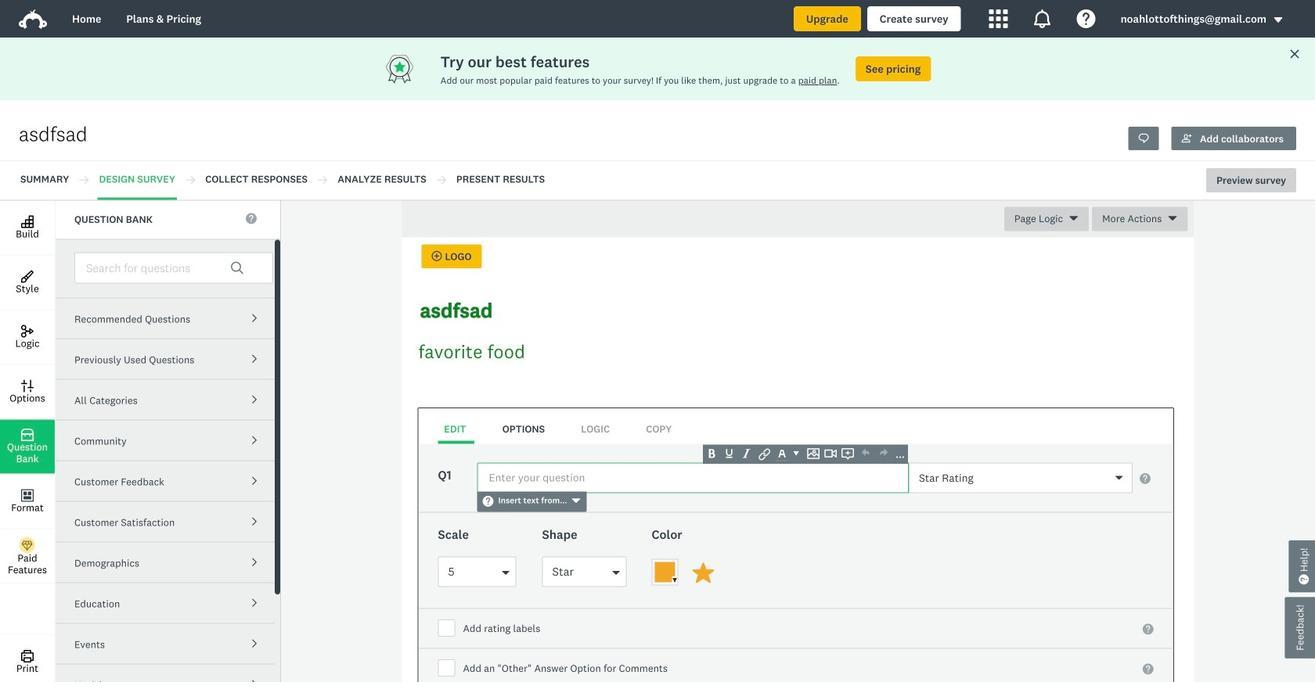 Task type: describe. For each thing, give the bounding box(es) containing it.
dropdown arrow image
[[1273, 14, 1284, 25]]

rewards image
[[384, 53, 441, 85]]

1 products icon image from the left
[[990, 9, 1008, 28]]

help icon image
[[1077, 9, 1096, 28]]



Task type: vqa. For each thing, say whether or not it's contained in the screenshot.
Search image
no



Task type: locate. For each thing, give the bounding box(es) containing it.
surveymonkey logo image
[[19, 9, 47, 29]]

0 horizontal spatial products icon image
[[990, 9, 1008, 28]]

1 horizontal spatial products icon image
[[1033, 9, 1052, 28]]

products icon image
[[990, 9, 1008, 28], [1033, 9, 1052, 28]]

2 products icon image from the left
[[1033, 9, 1052, 28]]

Search for questions text field
[[74, 253, 273, 284]]



